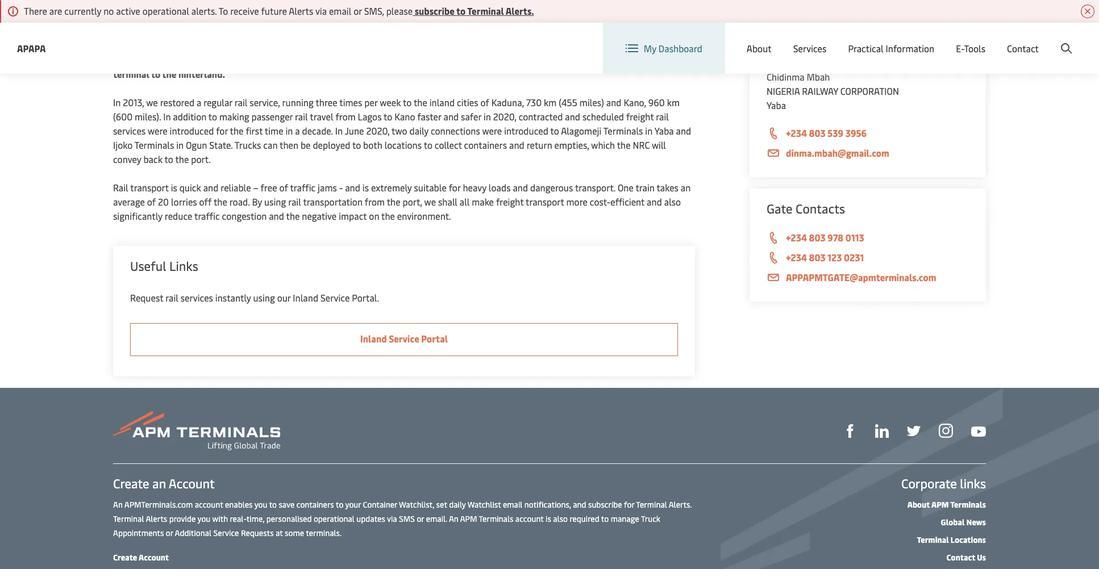 Task type: vqa. For each thing, say whether or not it's contained in the screenshot.
and within An APMTerminals.com account enables you to save containers to your Container Watchlist, set daily Watchlist email notifications, and subscribe for Terminal Alerts. Terminal Alerts provide you with real-time, personalised operational updates via SMS or email. An APM Terminals account is also required to manage Truck Appointments or Additional Service Requests at some terminals.
yes



Task type: locate. For each thing, give the bounding box(es) containing it.
1 horizontal spatial from
[[365, 196, 385, 208]]

0 vertical spatial with
[[372, 39, 391, 52]]

0113
[[846, 231, 865, 244]]

0 vertical spatial in
[[113, 96, 121, 109]]

operational up terminals.
[[314, 514, 355, 525]]

803 for bookings
[[809, 127, 826, 139]]

1 vertical spatial transport
[[526, 196, 564, 208]]

operational right active
[[143, 5, 189, 17]]

1 vertical spatial our
[[658, 53, 672, 66]]

we up miles).
[[146, 96, 158, 109]]

1 vertical spatial service,
[[250, 96, 280, 109]]

0 horizontal spatial daily
[[410, 125, 429, 137]]

enables
[[225, 500, 253, 511]]

2 vertical spatial or
[[166, 528, 173, 539]]

decade.
[[302, 125, 333, 137]]

the left nrc
[[617, 139, 631, 151]]

at left 'dashboard'
[[647, 53, 656, 66]]

travel
[[310, 110, 333, 123]]

we inside "rail transport is quick and reliable – free of traffic jams - and is extremely suitable for heavy loads and dangerous transport. one train takes an average of 20 lorries off the road. by using rail transportation from the port, we shall all make freight transport more cost-efficient and also significantly reduce traffic congestion and the negative impact on the environment."
[[424, 196, 436, 208]]

+234
[[786, 127, 807, 139], [786, 231, 807, 244], [786, 251, 807, 264]]

803 for contacts
[[809, 251, 826, 264]]

create up the apmterminals.com
[[113, 475, 149, 492]]

freight inside the in 2013, we restored a regular rail service, running three times per week to the inland cities of kaduna, 730 km (455 miles) and kano, 960 km (600 miles). in addition to making passenger rail travel from lagos to kano faster and safer in 2020, contracted and scheduled freight rail services were introduced for the first time in a decade. in june 2020, two daily connections were introduced to alagomeji terminals in yaba and ijoko terminals in ogun state. trucks can then be deployed to both locations to collect containers and return empties, which the nrc will convey back to the port.
[[626, 110, 654, 123]]

for left cargo.
[[319, 53, 332, 66]]

1 horizontal spatial with
[[372, 39, 391, 52]]

in up (600
[[113, 96, 121, 109]]

terminal up 2013,
[[113, 68, 149, 80]]

an up the apmterminals.com
[[152, 475, 166, 492]]

1 vertical spatial containers
[[297, 500, 334, 511]]

1 horizontal spatial introduced
[[504, 125, 549, 137]]

loaded
[[531, 53, 560, 66]]

time down passenger
[[265, 125, 283, 137]]

an right email.
[[449, 514, 459, 525]]

terminal up parts
[[467, 5, 504, 17]]

shall
[[438, 196, 458, 208]]

can left 'then'
[[263, 139, 278, 151]]

1 horizontal spatial or
[[354, 5, 362, 17]]

730
[[526, 96, 542, 109]]

+234 down gate contacts
[[786, 231, 807, 244]]

1 vertical spatial subscribe
[[588, 500, 622, 511]]

faster inside the in 2013, we restored a regular rail service, running three times per week to the inland cities of kaduna, 730 km (455 miles) and kano, 960 km (600 miles). in addition to making passenger rail travel from lagos to kano faster and safer in 2020, contracted and scheduled freight rail services were introduced for the first time in a decade. in june 2020, two daily connections were introduced to alagomeji terminals in yaba and ijoko terminals in ogun state. trucks can then be deployed to both locations to collect containers and return empties, which the nrc will convey back to the port.
[[418, 110, 441, 123]]

sms,
[[364, 5, 384, 17]]

0 vertical spatial transport
[[130, 181, 169, 194]]

0 horizontal spatial we
[[146, 96, 158, 109]]

0 horizontal spatial inland
[[293, 292, 318, 304]]

0 vertical spatial or
[[354, 5, 362, 17]]

rail bookings
[[767, 42, 842, 59]]

0 vertical spatial containers
[[464, 139, 507, 151]]

or right sms
[[417, 514, 424, 525]]

1 vertical spatial yaba
[[655, 125, 674, 137]]

transport down dangerous
[[526, 196, 564, 208]]

1 vertical spatial via
[[387, 514, 397, 525]]

3 803 from the top
[[809, 251, 826, 264]]

0 vertical spatial from
[[336, 110, 356, 123]]

1 vertical spatial train
[[636, 181, 655, 194]]

be inside the in 2013, we restored a regular rail service, running three times per week to the inland cities of kaduna, 730 km (455 miles) and kano, 960 km (600 miles). in addition to making passenger rail travel from lagos to kano faster and safer in 2020, contracted and scheduled freight rail services were introduced for the first time in a decade. in june 2020, two daily connections were introduced to alagomeji terminals in yaba and ijoko terminals in ogun state. trucks can then be deployed to both locations to collect containers and return empties, which the nrc will convey back to the port.
[[301, 139, 311, 151]]

road.
[[230, 196, 250, 208]]

back
[[144, 153, 163, 165]]

0 vertical spatial time
[[298, 53, 317, 66]]

1 were from the left
[[148, 125, 168, 137]]

0 horizontal spatial be
[[130, 53, 140, 66]]

passenger
[[252, 110, 293, 123]]

1 vertical spatial operational
[[314, 514, 355, 525]]

3 +234 from the top
[[786, 251, 807, 264]]

bookings
[[791, 42, 842, 59]]

about for about apm terminals
[[908, 500, 930, 511]]

using right instantly
[[253, 292, 275, 304]]

1 vertical spatial 803
[[809, 231, 826, 244]]

switch location
[[780, 33, 844, 45]]

0 horizontal spatial freight
[[496, 196, 524, 208]]

in
[[113, 96, 121, 109], [163, 110, 171, 123], [335, 125, 343, 137]]

currently
[[64, 5, 101, 17]]

1 horizontal spatial containers
[[464, 139, 507, 151]]

1 vertical spatial about
[[908, 500, 930, 511]]

at inside apm terminals apapa is the only container terminal in nigeria with a rail link to other parts of the nation. using our rail service, congestion can be avoided leading to faster turnaround time for cargo. our rail facilities mean that cargo can be loaded directly onto a train at our terminal to the hinterland.
[[647, 53, 656, 66]]

0 vertical spatial you
[[254, 500, 267, 511]]

1 vertical spatial 2020,
[[366, 125, 390, 137]]

contact us link
[[947, 553, 986, 563]]

+234 inside "+234 803 123 0231" link
[[786, 251, 807, 264]]

2 vertical spatial +234
[[786, 251, 807, 264]]

/
[[1010, 33, 1014, 46]]

2 vertical spatial account
[[139, 553, 169, 563]]

create an account
[[113, 475, 215, 492]]

in right the safer
[[484, 110, 491, 123]]

rail inside "rail transport is quick and reliable – free of traffic jams - and is extremely suitable for heavy loads and dangerous transport. one train takes an average of 20 lorries off the road. by using rail transportation from the port, we shall all make freight transport more cost-efficient and also significantly reduce traffic congestion and the negative impact on the environment."
[[113, 181, 128, 194]]

about button
[[747, 23, 772, 74]]

be left avoided
[[130, 53, 140, 66]]

0 horizontal spatial subscribe
[[415, 5, 455, 17]]

daily inside the in 2013, we restored a regular rail service, running three times per week to the inland cities of kaduna, 730 km (455 miles) and kano, 960 km (600 miles). in addition to making passenger rail travel from lagos to kano faster and safer in 2020, contracted and scheduled freight rail services were introduced for the first time in a decade. in june 2020, two daily connections were introduced to alagomeji terminals in yaba and ijoko terminals in ogun state. trucks can then be deployed to both locations to collect containers and return empties, which the nrc will convey back to the port.
[[410, 125, 429, 137]]

0 horizontal spatial transport
[[130, 181, 169, 194]]

0231
[[844, 251, 864, 264]]

traffic down off
[[194, 210, 220, 222]]

is right -
[[363, 181, 369, 194]]

about apm terminals link
[[908, 500, 986, 511]]

create right '/'
[[1016, 33, 1042, 46]]

1 horizontal spatial rail
[[767, 42, 788, 59]]

restored
[[160, 96, 194, 109]]

subscribe inside an apmterminals.com account enables you to save containers to your container watchlist, set daily watchlist email notifications, and subscribe for terminal alerts. terminal alerts provide you with real-time, personalised operational updates via sms or email. an apm terminals account is also required to manage truck appointments or additional service requests at some terminals.
[[588, 500, 622, 511]]

the left port.
[[175, 153, 189, 165]]

1 vertical spatial alerts
[[146, 514, 167, 525]]

account up provide at the left bottom of the page
[[169, 475, 215, 492]]

impact
[[339, 210, 367, 222]]

+234 down +234 803 978 0113
[[786, 251, 807, 264]]

account down appointments
[[139, 553, 169, 563]]

km
[[544, 96, 557, 109], [667, 96, 680, 109]]

2 vertical spatial service
[[214, 528, 239, 539]]

1 horizontal spatial contact
[[1007, 42, 1039, 55]]

2 were from the left
[[482, 125, 502, 137]]

0 vertical spatial freight
[[626, 110, 654, 123]]

train right onto
[[625, 53, 645, 66]]

an inside "rail transport is quick and reliable – free of traffic jams - and is extremely suitable for heavy loads and dangerous transport. one train takes an average of 20 lorries off the road. by using rail transportation from the port, we shall all make freight transport more cost-efficient and also significantly reduce traffic congestion and the negative impact on the environment."
[[681, 181, 691, 194]]

account
[[195, 500, 223, 511], [516, 514, 544, 525]]

0 horizontal spatial apm
[[113, 39, 133, 52]]

1 vertical spatial daily
[[449, 500, 466, 511]]

our right instantly
[[277, 292, 291, 304]]

traffic
[[290, 181, 316, 194], [194, 210, 220, 222]]

+234 803 123 0231
[[786, 251, 864, 264]]

the
[[214, 39, 228, 52], [505, 39, 519, 52], [162, 68, 176, 80], [414, 96, 427, 109], [230, 125, 244, 137], [617, 139, 631, 151], [175, 153, 189, 165], [214, 196, 227, 208], [387, 196, 401, 208], [286, 210, 300, 222], [381, 210, 395, 222]]

a up 'then'
[[295, 125, 300, 137]]

containers inside the in 2013, we restored a regular rail service, running three times per week to the inland cities of kaduna, 730 km (455 miles) and kano, 960 km (600 miles). in addition to making passenger rail travel from lagos to kano faster and safer in 2020, contracted and scheduled freight rail services were introduced for the first time in a decade. in june 2020, two daily connections were introduced to alagomeji terminals in yaba and ijoko terminals in ogun state. trucks can then be deployed to both locations to collect containers and return empties, which the nrc will convey back to the port.
[[464, 139, 507, 151]]

appointments
[[113, 528, 164, 539]]

cities
[[457, 96, 478, 109]]

1 803 from the top
[[809, 127, 826, 139]]

you tube link
[[972, 424, 986, 438]]

close alert image
[[1081, 5, 1095, 18]]

1 vertical spatial apm
[[932, 500, 949, 511]]

0 horizontal spatial our
[[277, 292, 291, 304]]

an up appointments
[[113, 500, 123, 511]]

terminal
[[467, 5, 504, 17], [636, 500, 667, 511], [113, 514, 144, 525], [917, 535, 949, 546]]

be
[[130, 53, 140, 66], [519, 53, 529, 66], [301, 139, 311, 151]]

1 horizontal spatial time
[[298, 53, 317, 66]]

switch
[[780, 33, 807, 45]]

0 horizontal spatial service
[[214, 528, 239, 539]]

0 vertical spatial at
[[647, 53, 656, 66]]

can inside the in 2013, we restored a regular rail service, running three times per week to the inland cities of kaduna, 730 km (455 miles) and kano, 960 km (600 miles). in addition to making passenger rail travel from lagos to kano faster and safer in 2020, contracted and scheduled freight rail services were introduced for the first time in a decade. in june 2020, two daily connections were introduced to alagomeji terminals in yaba and ijoko terminals in ogun state. trucks can then be deployed to both locations to collect containers and return empties, which the nrc will convey back to the port.
[[263, 139, 278, 151]]

of right cities
[[481, 96, 489, 109]]

connections
[[431, 125, 480, 137]]

rail down running
[[295, 110, 308, 123]]

+234 inside "+234 803 539 3956" link
[[786, 127, 807, 139]]

contact for contact us
[[947, 553, 976, 563]]

that
[[457, 53, 475, 66]]

services
[[793, 42, 827, 55]]

1 vertical spatial create
[[113, 475, 149, 492]]

free
[[261, 181, 277, 194]]

for up state.
[[216, 125, 228, 137]]

services inside the in 2013, we restored a regular rail service, running three times per week to the inland cities of kaduna, 730 km (455 miles) and kano, 960 km (600 miles). in addition to making passenger rail travel from lagos to kano faster and safer in 2020, contracted and scheduled freight rail services were introduced for the first time in a decade. in june 2020, two daily connections were introduced to alagomeji terminals in yaba and ijoko terminals in ogun state. trucks can then be deployed to both locations to collect containers and return empties, which the nrc will convey back to the port.
[[113, 125, 146, 137]]

or down provide at the left bottom of the page
[[166, 528, 173, 539]]

0 vertical spatial via
[[315, 5, 327, 17]]

978
[[828, 231, 844, 244]]

in down restored
[[163, 110, 171, 123]]

0 vertical spatial account
[[195, 500, 223, 511]]

0 horizontal spatial in
[[113, 96, 121, 109]]

1 horizontal spatial faster
[[418, 110, 441, 123]]

via left sms
[[387, 514, 397, 525]]

0 vertical spatial 803
[[809, 127, 826, 139]]

also down takes
[[664, 196, 681, 208]]

our
[[361, 53, 376, 66]]

appapmtgate@apmterminals.com
[[786, 271, 937, 284]]

to down regular in the top of the page
[[209, 110, 217, 123]]

0 horizontal spatial introduced
[[170, 125, 214, 137]]

about
[[747, 42, 772, 55], [908, 500, 930, 511]]

containers right save
[[297, 500, 334, 511]]

2020, down kaduna,
[[493, 110, 517, 123]]

1 horizontal spatial be
[[301, 139, 311, 151]]

0 horizontal spatial yaba
[[655, 125, 674, 137]]

state.
[[209, 139, 233, 151]]

2 introduced from the left
[[504, 125, 549, 137]]

1 horizontal spatial transport
[[526, 196, 564, 208]]

1 vertical spatial we
[[424, 196, 436, 208]]

from up on
[[365, 196, 385, 208]]

for inside apm terminals apapa is the only container terminal in nigeria with a rail link to other parts of the nation. using our rail service, congestion can be avoided leading to faster turnaround time for cargo. our rail facilities mean that cargo can be loaded directly onto a train at our terminal to the hinterland.
[[319, 53, 332, 66]]

subscribe right the please
[[415, 5, 455, 17]]

1 vertical spatial freight
[[496, 196, 524, 208]]

0 horizontal spatial terminal
[[113, 68, 149, 80]]

the left nation.
[[505, 39, 519, 52]]

linkedin image
[[875, 425, 889, 438]]

transport up 20
[[130, 181, 169, 194]]

email.
[[426, 514, 447, 525]]

1 vertical spatial with
[[212, 514, 228, 525]]

miles)
[[580, 96, 604, 109]]

+234 for contacts
[[786, 251, 807, 264]]

1 vertical spatial terminal
[[113, 68, 149, 80]]

803
[[809, 127, 826, 139], [809, 231, 826, 244], [809, 251, 826, 264]]

contact
[[1007, 42, 1039, 55], [947, 553, 976, 563]]

can left avoided
[[113, 53, 128, 66]]

for up manage
[[624, 500, 635, 511]]

is up the 'leading'
[[206, 39, 212, 52]]

suitable
[[414, 181, 447, 194]]

1 vertical spatial inland
[[360, 333, 387, 345]]

using down free
[[264, 196, 286, 208]]

three
[[316, 96, 338, 109]]

to down week
[[384, 110, 392, 123]]

to left "your"
[[336, 500, 344, 511]]

practical information button
[[848, 23, 935, 74]]

container
[[363, 500, 397, 511]]

0 vertical spatial daily
[[410, 125, 429, 137]]

avoided
[[142, 53, 175, 66]]

of up 'cargo'
[[494, 39, 503, 52]]

to up other at the top of page
[[457, 5, 466, 17]]

803 left 978
[[809, 231, 826, 244]]

global inside button
[[880, 33, 906, 46]]

were down miles).
[[148, 125, 168, 137]]

in up nrc
[[645, 125, 653, 137]]

1 horizontal spatial an
[[449, 514, 459, 525]]

+234 803 539 3956
[[786, 127, 867, 139]]

2 +234 from the top
[[786, 231, 807, 244]]

apapa up the 'leading'
[[177, 39, 204, 52]]

apapa down there
[[17, 42, 46, 54]]

email
[[329, 5, 352, 17], [503, 500, 523, 511]]

the right off
[[214, 196, 227, 208]]

alerts
[[289, 5, 313, 17], [146, 514, 167, 525]]

about apm terminals
[[908, 500, 986, 511]]

0 vertical spatial faster
[[221, 53, 246, 66]]

alerts right future
[[289, 5, 313, 17]]

1 vertical spatial rail
[[113, 181, 128, 194]]

turnaround
[[248, 53, 296, 66]]

terminals down watchlist
[[479, 514, 514, 525]]

we inside the in 2013, we restored a regular rail service, running three times per week to the inland cities of kaduna, 730 km (455 miles) and kano, 960 km (600 miles). in addition to making passenger rail travel from lagos to kano faster and safer in 2020, contracted and scheduled freight rail services were introduced for the first time in a decade. in june 2020, two daily connections were introduced to alagomeji terminals in yaba and ijoko terminals in ogun state. trucks can then be deployed to both locations to collect containers and return empties, which the nrc will convey back to the port.
[[146, 96, 158, 109]]

0 horizontal spatial can
[[113, 53, 128, 66]]

service, up onto
[[610, 39, 642, 52]]

jams
[[318, 181, 337, 194]]

in up cargo.
[[330, 39, 338, 52]]

an right takes
[[681, 181, 691, 194]]

1 vertical spatial in
[[163, 110, 171, 123]]

receive
[[230, 5, 259, 17]]

lorries
[[171, 196, 197, 208]]

create account link
[[113, 553, 169, 563]]

with inside an apmterminals.com account enables you to save containers to your container watchlist, set daily watchlist email notifications, and subscribe for terminal alerts. terminal alerts provide you with real-time, personalised operational updates via sms or email. an apm terminals account is also required to manage truck appointments or additional service requests at some terminals.
[[212, 514, 228, 525]]

introduced up return
[[504, 125, 549, 137]]

1 vertical spatial also
[[553, 514, 568, 525]]

1 vertical spatial service
[[389, 333, 419, 345]]

service inside an apmterminals.com account enables you to save containers to your container watchlist, set daily watchlist email notifications, and subscribe for terminal alerts. terminal alerts provide you with real-time, personalised operational updates via sms or email. an apm terminals account is also required to manage truck appointments or additional service requests at some terminals.
[[214, 528, 239, 539]]

1 vertical spatial an
[[152, 475, 166, 492]]

1 horizontal spatial apm
[[460, 514, 477, 525]]

locations
[[385, 139, 422, 151]]

be right 'then'
[[301, 139, 311, 151]]

you up additional
[[198, 514, 211, 525]]

0 horizontal spatial an
[[152, 475, 166, 492]]

reliable
[[221, 181, 251, 194]]

global menu button
[[855, 22, 943, 57]]

1 horizontal spatial an
[[681, 181, 691, 194]]

cost-
[[590, 196, 611, 208]]

terminals up global news link
[[951, 500, 986, 511]]

the right on
[[381, 210, 395, 222]]

rail up chidinma
[[767, 42, 788, 59]]

0 vertical spatial we
[[146, 96, 158, 109]]

us
[[977, 553, 986, 563]]

terminal up appointments
[[113, 514, 144, 525]]

terminal right container on the top of page
[[292, 39, 328, 52]]

about left switch
[[747, 42, 772, 55]]

time inside the in 2013, we restored a regular rail service, running three times per week to the inland cities of kaduna, 730 km (455 miles) and kano, 960 km (600 miles). in addition to making passenger rail travel from lagos to kano faster and safer in 2020, contracted and scheduled freight rail services were introduced for the first time in a decade. in june 2020, two daily connections were introduced to alagomeji terminals in yaba and ijoko terminals in ogun state. trucks can then be deployed to both locations to collect containers and return empties, which the nrc will convey back to the port.
[[265, 125, 283, 137]]

corporate
[[902, 475, 957, 492]]

with inside apm terminals apapa is the only container terminal in nigeria with a rail link to other parts of the nation. using our rail service, congestion can be avoided leading to faster turnaround time for cargo. our rail facilities mean that cargo can be loaded directly onto a train at our terminal to the hinterland.
[[372, 39, 391, 52]]

directly
[[562, 53, 594, 66]]

trucks
[[235, 139, 261, 151]]

0 horizontal spatial you
[[198, 514, 211, 525]]

nation.
[[521, 39, 550, 52]]

email left sms,
[[329, 5, 352, 17]]

0 horizontal spatial km
[[544, 96, 557, 109]]

our up directly in the right top of the page
[[578, 39, 592, 52]]

0 vertical spatial using
[[264, 196, 286, 208]]

1 horizontal spatial email
[[503, 500, 523, 511]]

email right watchlist
[[503, 500, 523, 511]]

yaba inside chidinma mbah nigeria railway corporation yaba
[[767, 99, 786, 111]]

time right turnaround
[[298, 53, 317, 66]]

1 horizontal spatial our
[[578, 39, 592, 52]]

1 horizontal spatial yaba
[[767, 99, 786, 111]]

information
[[886, 42, 935, 55]]

using inside "rail transport is quick and reliable – free of traffic jams - and is extremely suitable for heavy loads and dangerous transport. one train takes an average of 20 lorries off the road. by using rail transportation from the port, we shall all make freight transport more cost-efficient and also significantly reduce traffic congestion and the negative impact on the environment."
[[264, 196, 286, 208]]

account left enables
[[195, 500, 223, 511]]

service down real-
[[214, 528, 239, 539]]

via right future
[[315, 5, 327, 17]]

at inside an apmterminals.com account enables you to save containers to your container watchlist, set daily watchlist email notifications, and subscribe for terminal alerts. terminal alerts provide you with real-time, personalised operational updates via sms or email. an apm terminals account is also required to manage truck appointments or additional service requests at some terminals.
[[276, 528, 283, 539]]

of inside the in 2013, we restored a regular rail service, running three times per week to the inland cities of kaduna, 730 km (455 miles) and kano, 960 km (600 miles). in addition to making passenger rail travel from lagos to kano faster and safer in 2020, contracted and scheduled freight rail services were introduced for the first time in a decade. in june 2020, two daily connections were introduced to alagomeji terminals in yaba and ijoko terminals in ogun state. trucks can then be deployed to both locations to collect containers and return empties, which the nrc will convey back to the port.
[[481, 96, 489, 109]]

in left june
[[335, 125, 343, 137]]

our
[[578, 39, 592, 52], [658, 53, 672, 66], [277, 292, 291, 304]]

1 horizontal spatial were
[[482, 125, 502, 137]]

are
[[49, 5, 62, 17]]

kaduna,
[[492, 96, 524, 109]]

alerts down the apmterminals.com
[[146, 514, 167, 525]]

service, inside the in 2013, we restored a regular rail service, running three times per week to the inland cities of kaduna, 730 km (455 miles) and kano, 960 km (600 miles). in addition to making passenger rail travel from lagos to kano faster and safer in 2020, contracted and scheduled freight rail services were introduced for the first time in a decade. in june 2020, two daily connections were introduced to alagomeji terminals in yaba and ijoko terminals in ogun state. trucks can then be deployed to both locations to collect containers and return empties, which the nrc will convey back to the port.
[[250, 96, 280, 109]]

service left portal
[[389, 333, 419, 345]]

0 horizontal spatial service,
[[250, 96, 280, 109]]

1 +234 from the top
[[786, 127, 807, 139]]

apapa
[[177, 39, 204, 52], [17, 42, 46, 54]]

yaba up will
[[655, 125, 674, 137]]

0 vertical spatial subscribe
[[415, 5, 455, 17]]

0 horizontal spatial about
[[747, 42, 772, 55]]

traffic left jams on the top left of page
[[290, 181, 316, 194]]

we down the suitable
[[424, 196, 436, 208]]

freight down loads
[[496, 196, 524, 208]]

rail inside "rail transport is quick and reliable – free of traffic jams - and is extremely suitable for heavy loads and dangerous transport. one train takes an average of 20 lorries off the road. by using rail transportation from the port, we shall all make freight transport more cost-efficient and also significantly reduce traffic congestion and the negative impact on the environment."
[[288, 196, 301, 208]]

please
[[386, 5, 413, 17]]

0 horizontal spatial time
[[265, 125, 283, 137]]

running
[[282, 96, 314, 109]]

rail
[[767, 42, 788, 59], [113, 181, 128, 194]]

inland
[[430, 96, 455, 109]]

0 vertical spatial yaba
[[767, 99, 786, 111]]

1 horizontal spatial subscribe
[[588, 500, 622, 511]]

1 vertical spatial services
[[181, 292, 213, 304]]

yaba down nigeria
[[767, 99, 786, 111]]

1 horizontal spatial service,
[[610, 39, 642, 52]]

by
[[252, 196, 262, 208]]

2 vertical spatial in
[[335, 125, 343, 137]]

a
[[393, 39, 398, 52], [618, 53, 623, 66], [197, 96, 201, 109], [295, 125, 300, 137]]



Task type: describe. For each thing, give the bounding box(es) containing it.
a up facilities at the top of page
[[393, 39, 398, 52]]

global for global menu
[[880, 33, 906, 46]]

instagram image
[[939, 424, 953, 439]]

kano
[[395, 110, 415, 123]]

123
[[828, 251, 842, 264]]

apmterminals.com
[[124, 500, 193, 511]]

a up the addition
[[197, 96, 201, 109]]

required
[[570, 514, 600, 525]]

rail up making
[[235, 96, 248, 109]]

there are currently no active operational alerts. to receive future alerts via email or sms, please subscribe to terminal alerts.
[[24, 5, 534, 17]]

rail down 960
[[656, 110, 669, 123]]

links
[[960, 475, 986, 492]]

facebook image
[[844, 425, 857, 438]]

960
[[649, 96, 665, 109]]

operational inside an apmterminals.com account enables you to save containers to your container watchlist, set daily watchlist email notifications, and subscribe for terminal alerts. terminal alerts provide you with real-time, personalised operational updates via sms or email. an apm terminals account is also required to manage truck appointments or additional service requests at some terminals.
[[314, 514, 355, 525]]

the left negative
[[286, 210, 300, 222]]

1 vertical spatial traffic
[[194, 210, 220, 222]]

daily inside an apmterminals.com account enables you to save containers to your container watchlist, set daily watchlist email notifications, and subscribe for terminal alerts. terminal alerts provide you with real-time, personalised operational updates via sms or email. an apm terminals account is also required to manage truck appointments or additional service requests at some terminals.
[[449, 500, 466, 511]]

apm inside apm terminals apapa is the only container terminal in nigeria with a rail link to other parts of the nation. using our rail service, congestion can be avoided leading to faster turnaround time for cargo. our rail facilities mean that cargo can be loaded directly onto a train at our terminal to the hinterland.
[[113, 39, 133, 52]]

for inside the in 2013, we restored a regular rail service, running three times per week to the inland cities of kaduna, 730 km (455 miles) and kano, 960 km (600 miles). in addition to making passenger rail travel from lagos to kano faster and safer in 2020, contracted and scheduled freight rail services were introduced for the first time in a decade. in june 2020, two daily connections were introduced to alagomeji terminals in yaba and ijoko terminals in ogun state. trucks can then be deployed to both locations to collect containers and return empties, which the nrc will convey back to the port.
[[216, 125, 228, 137]]

useful
[[130, 258, 166, 275]]

2013,
[[123, 96, 144, 109]]

1 horizontal spatial traffic
[[290, 181, 316, 194]]

create account
[[113, 553, 169, 563]]

rail right our
[[378, 53, 392, 66]]

switch location button
[[761, 33, 844, 45]]

terminals up back
[[135, 139, 174, 151]]

from inside the in 2013, we restored a regular rail service, running three times per week to the inland cities of kaduna, 730 km (455 miles) and kano, 960 km (600 miles). in addition to making passenger rail travel from lagos to kano faster and safer in 2020, contracted and scheduled freight rail services were introduced for the first time in a decade. in june 2020, two daily connections were introduced to alagomeji terminals in yaba and ijoko terminals in ogun state. trucks can then be deployed to both locations to collect containers and return empties, which the nrc will convey back to the port.
[[336, 110, 356, 123]]

0 vertical spatial email
[[329, 5, 352, 17]]

of right free
[[279, 181, 288, 194]]

2 horizontal spatial be
[[519, 53, 529, 66]]

0 horizontal spatial 2020,
[[366, 125, 390, 137]]

time inside apm terminals apapa is the only container terminal in nigeria with a rail link to other parts of the nation. using our rail service, congestion can be avoided leading to faster turnaround time for cargo. our rail facilities mean that cargo can be loaded directly onto a train at our terminal to the hinterland.
[[298, 53, 317, 66]]

of left 20
[[147, 196, 156, 208]]

via inside an apmterminals.com account enables you to save containers to your container watchlist, set daily watchlist email notifications, and subscribe for terminal alerts. terminal alerts provide you with real-time, personalised operational updates via sms or email. an apm terminals account is also required to manage truck appointments or additional service requests at some terminals.
[[387, 514, 397, 525]]

apmt footer logo image
[[113, 411, 280, 451]]

making
[[219, 110, 249, 123]]

20
[[158, 196, 169, 208]]

menu
[[909, 33, 932, 46]]

the down making
[[230, 125, 244, 137]]

set
[[436, 500, 447, 511]]

2 km from the left
[[667, 96, 680, 109]]

to left save
[[269, 500, 277, 511]]

instagram link
[[939, 423, 953, 439]]

to up the "hinterland."
[[209, 53, 219, 66]]

congestion inside "rail transport is quick and reliable – free of traffic jams - and is extremely suitable for heavy loads and dangerous transport. one train takes an average of 20 lorries off the road. by using rail transportation from the port, we shall all make freight transport more cost-efficient and also significantly reduce traffic congestion and the negative impact on the environment."
[[222, 210, 267, 222]]

an apmterminals.com account enables you to save containers to your container watchlist, set daily watchlist email notifications, and subscribe for terminal alerts. terminal alerts provide you with real-time, personalised operational updates via sms or email. an apm terminals account is also required to manage truck appointments or additional service requests at some terminals.
[[113, 500, 692, 539]]

1 vertical spatial account
[[169, 475, 215, 492]]

freight inside "rail transport is quick and reliable – free of traffic jams - and is extremely suitable for heavy loads and dangerous transport. one train takes an average of 20 lorries off the road. by using rail transportation from the port, we shall all make freight transport more cost-efficient and also significantly reduce traffic congestion and the negative impact on the environment."
[[496, 196, 524, 208]]

future
[[261, 5, 287, 17]]

e-tools
[[956, 42, 986, 55]]

2 vertical spatial our
[[277, 292, 291, 304]]

+234 for bookings
[[786, 127, 807, 139]]

email inside an apmterminals.com account enables you to save containers to your container watchlist, set daily watchlist email notifications, and subscribe for terminal alerts. terminal alerts provide you with real-time, personalised operational updates via sms or email. an apm terminals account is also required to manage truck appointments or additional service requests at some terminals.
[[503, 500, 523, 511]]

1 horizontal spatial you
[[254, 500, 267, 511]]

lagos
[[358, 110, 382, 123]]

to down june
[[352, 139, 361, 151]]

the down extremely
[[387, 196, 401, 208]]

2 803 from the top
[[809, 231, 826, 244]]

nigeria
[[340, 39, 370, 52]]

is inside an apmterminals.com account enables you to save containers to your container watchlist, set daily watchlist email notifications, and subscribe for terminal alerts. terminal alerts provide you with real-time, personalised operational updates via sms or email. an apm terminals account is also required to manage truck appointments or additional service requests at some terminals.
[[546, 514, 551, 525]]

0 horizontal spatial alerts.
[[506, 5, 534, 17]]

alerts.
[[191, 5, 217, 17]]

contact us
[[947, 553, 986, 563]]

linkedin__x28_alt_x29__3_ link
[[875, 423, 889, 438]]

to down contracted
[[551, 125, 559, 137]]

the down avoided
[[162, 68, 176, 80]]

all
[[460, 196, 470, 208]]

your
[[345, 500, 361, 511]]

watchlist,
[[399, 500, 434, 511]]

portal.
[[352, 292, 379, 304]]

cargo
[[477, 53, 501, 66]]

service inside "link"
[[389, 333, 419, 345]]

contact for contact
[[1007, 42, 1039, 55]]

0 vertical spatial account
[[1044, 33, 1078, 46]]

personalised
[[266, 514, 312, 525]]

some
[[285, 528, 304, 539]]

global for global news
[[941, 517, 965, 528]]

the up kano
[[414, 96, 427, 109]]

rail up facilities at the top of page
[[400, 39, 414, 52]]

0 horizontal spatial apapa
[[17, 42, 46, 54]]

loads
[[489, 181, 511, 194]]

apm terminals apapa is the only container terminal in nigeria with a rail link to other parts of the nation. using our rail service, congestion can be avoided leading to faster turnaround time for cargo. our rail facilities mean that cargo can be loaded directly onto a train at our terminal to the hinterland.
[[113, 39, 690, 80]]

chidinma
[[767, 70, 805, 83]]

(600
[[113, 110, 133, 123]]

to right link
[[433, 39, 443, 52]]

global news link
[[941, 517, 986, 528]]

1 horizontal spatial terminal
[[292, 39, 328, 52]]

terminals inside an apmterminals.com account enables you to save containers to your container watchlist, set daily watchlist email notifications, and subscribe for terminal alerts. terminal alerts provide you with real-time, personalised operational updates via sms or email. an apm terminals account is also required to manage truck appointments or additional service requests at some terminals.
[[479, 514, 514, 525]]

0 vertical spatial our
[[578, 39, 592, 52]]

transport.
[[575, 181, 616, 194]]

is inside apm terminals apapa is the only container terminal in nigeria with a rail link to other parts of the nation. using our rail service, congestion can be avoided leading to faster turnaround time for cargo. our rail facilities mean that cargo can be loaded directly onto a train at our terminal to the hinterland.
[[206, 39, 212, 52]]

apm inside an apmterminals.com account enables you to save containers to your container watchlist, set daily watchlist email notifications, and subscribe for terminal alerts. terminal alerts provide you with real-time, personalised operational updates via sms or email. an apm terminals account is also required to manage truck appointments or additional service requests at some terminals.
[[460, 514, 477, 525]]

containers inside an apmterminals.com account enables you to save containers to your container watchlist, set daily watchlist email notifications, and subscribe for terminal alerts. terminal alerts provide you with real-time, personalised operational updates via sms or email. an apm terminals account is also required to manage truck appointments or additional service requests at some terminals.
[[297, 500, 334, 511]]

inland service portal link
[[130, 323, 678, 356]]

create inside login / create account link
[[1016, 33, 1042, 46]]

0 horizontal spatial or
[[166, 528, 173, 539]]

requests
[[241, 528, 274, 539]]

for inside "rail transport is quick and reliable – free of traffic jams - and is extremely suitable for heavy loads and dangerous transport. one train takes an average of 20 lorries off the road. by using rail transportation from the port, we shall all make freight transport more cost-efficient and also significantly reduce traffic congestion and the negative impact on the environment."
[[449, 181, 461, 194]]

alagomeji
[[561, 125, 602, 137]]

539
[[828, 127, 844, 139]]

both
[[363, 139, 382, 151]]

terminal up the truck
[[636, 500, 667, 511]]

request rail services instantly using our inland service portal.
[[130, 292, 379, 304]]

in up 'then'
[[286, 125, 293, 137]]

from inside "rail transport is quick and reliable – free of traffic jams - and is extremely suitable for heavy loads and dangerous transport. one train takes an average of 20 lorries off the road. by using rail transportation from the port, we shall all make freight transport more cost-efficient and also significantly reduce traffic congestion and the negative impact on the environment."
[[365, 196, 385, 208]]

2 horizontal spatial can
[[503, 53, 517, 66]]

week
[[380, 96, 401, 109]]

yaba inside the in 2013, we restored a regular rail service, running three times per week to the inland cities of kaduna, 730 km (455 miles) and kano, 960 km (600 miles). in addition to making passenger rail travel from lagos to kano faster and safer in 2020, contracted and scheduled freight rail services were introduced for the first time in a decade. in june 2020, two daily connections were introduced to alagomeji terminals in yaba and ijoko terminals in ogun state. trucks can then be deployed to both locations to collect containers and return empties, which the nrc will convey back to the port.
[[655, 125, 674, 137]]

terminal locations
[[917, 535, 986, 546]]

corporation
[[841, 85, 899, 97]]

my
[[644, 42, 657, 55]]

terminal down global news
[[917, 535, 949, 546]]

1 horizontal spatial alerts
[[289, 5, 313, 17]]

no
[[104, 5, 114, 17]]

on
[[369, 210, 379, 222]]

and inside an apmterminals.com account enables you to save containers to your container watchlist, set daily watchlist email notifications, and subscribe for terminal alerts. terminal alerts provide you with real-time, personalised operational updates via sms or email. an apm terminals account is also required to manage truck appointments or additional service requests at some terminals.
[[573, 500, 586, 511]]

to left collect on the left of page
[[424, 139, 433, 151]]

parts
[[470, 39, 492, 52]]

0 horizontal spatial operational
[[143, 5, 189, 17]]

twitter image
[[907, 425, 921, 438]]

–
[[253, 181, 258, 194]]

which
[[591, 139, 615, 151]]

0 vertical spatial service
[[321, 292, 350, 304]]

create for create account
[[113, 553, 137, 563]]

also inside an apmterminals.com account enables you to save containers to your container watchlist, set daily watchlist email notifications, and subscribe for terminal alerts. terminal alerts provide you with real-time, personalised operational updates via sms or email. an apm terminals account is also required to manage truck appointments or additional service requests at some terminals.
[[553, 514, 568, 525]]

additional
[[175, 528, 212, 539]]

global menu
[[880, 33, 932, 46]]

2 horizontal spatial or
[[417, 514, 424, 525]]

rail for rail bookings
[[767, 42, 788, 59]]

1 km from the left
[[544, 96, 557, 109]]

active
[[116, 5, 140, 17]]

environment.
[[397, 210, 451, 222]]

inland inside "link"
[[360, 333, 387, 345]]

truck
[[641, 514, 661, 525]]

1 horizontal spatial services
[[181, 292, 213, 304]]

of inside apm terminals apapa is the only container terminal in nigeria with a rail link to other parts of the nation. using our rail service, congestion can be avoided leading to faster turnaround time for cargo. our rail facilities mean that cargo can be loaded directly onto a train at our terminal to the hinterland.
[[494, 39, 503, 52]]

in inside apm terminals apapa is the only container terminal in nigeria with a rail link to other parts of the nation. using our rail service, congestion can be avoided leading to faster turnaround time for cargo. our rail facilities mean that cargo can be loaded directly onto a train at our terminal to the hinterland.
[[330, 39, 338, 52]]

create for create an account
[[113, 475, 149, 492]]

one
[[618, 181, 634, 194]]

tools
[[964, 42, 986, 55]]

rail for rail transport is quick and reliable – free of traffic jams - and is extremely suitable for heavy loads and dangerous transport. one train takes an average of 20 lorries off the road. by using rail transportation from the port, we shall all make freight transport more cost-efficient and also significantly reduce traffic congestion and the negative impact on the environment.
[[113, 181, 128, 194]]

safer
[[461, 110, 482, 123]]

2 horizontal spatial apm
[[932, 500, 949, 511]]

negative
[[302, 210, 337, 222]]

0 horizontal spatial via
[[315, 5, 327, 17]]

youtube image
[[972, 427, 986, 437]]

port.
[[191, 153, 211, 165]]

+234 803 539 3956 link
[[767, 126, 969, 141]]

gate contacts
[[767, 200, 845, 217]]

scheduled
[[583, 110, 624, 123]]

0 vertical spatial an
[[113, 500, 123, 511]]

train inside "rail transport is quick and reliable – free of traffic jams - and is extremely suitable for heavy loads and dangerous transport. one train takes an average of 20 lorries off the road. by using rail transportation from the port, we shall all make freight transport more cost-efficient and also significantly reduce traffic congestion and the negative impact on the environment."
[[636, 181, 655, 194]]

also inside "rail transport is quick and reliable – free of traffic jams - and is extremely suitable for heavy loads and dangerous transport. one train takes an average of 20 lorries off the road. by using rail transportation from the port, we shall all make freight transport more cost-efficient and also significantly reduce traffic congestion and the negative impact on the environment."
[[664, 196, 681, 208]]

about for about
[[747, 42, 772, 55]]

faster inside apm terminals apapa is the only container terminal in nigeria with a rail link to other parts of the nation. using our rail service, congestion can be avoided leading to faster turnaround time for cargo. our rail facilities mean that cargo can be loaded directly onto a train at our terminal to the hinterland.
[[221, 53, 246, 66]]

to down avoided
[[151, 68, 160, 80]]

locations
[[951, 535, 986, 546]]

terminals.
[[306, 528, 342, 539]]

notifications,
[[525, 500, 571, 511]]

corporate links
[[902, 475, 986, 492]]

a right onto
[[618, 53, 623, 66]]

significantly
[[113, 210, 163, 222]]

1 introduced from the left
[[170, 125, 214, 137]]

alerts inside an apmterminals.com account enables you to save containers to your container watchlist, set daily watchlist email notifications, and subscribe for terminal alerts. terminal alerts provide you with real-time, personalised operational updates via sms or email. an apm terminals account is also required to manage truck appointments or additional service requests at some terminals.
[[146, 514, 167, 525]]

alerts. inside an apmterminals.com account enables you to save containers to your container watchlist, set daily watchlist email notifications, and subscribe for terminal alerts. terminal alerts provide you with real-time, personalised operational updates via sms or email. an apm terminals account is also required to manage truck appointments or additional service requests at some terminals.
[[669, 500, 692, 511]]

is left quick
[[171, 181, 177, 194]]

to right back
[[165, 153, 173, 165]]

service, inside apm terminals apapa is the only container terminal in nigeria with a rail link to other parts of the nation. using our rail service, congestion can be avoided leading to faster turnaround time for cargo. our rail facilities mean that cargo can be loaded directly onto a train at our terminal to the hinterland.
[[610, 39, 642, 52]]

train inside apm terminals apapa is the only container terminal in nigeria with a rail link to other parts of the nation. using our rail service, congestion can be avoided leading to faster turnaround time for cargo. our rail facilities mean that cargo can be loaded directly onto a train at our terminal to the hinterland.
[[625, 53, 645, 66]]

efficient
[[611, 196, 645, 208]]

to left manage
[[601, 514, 609, 525]]

congestion inside apm terminals apapa is the only container terminal in nigeria with a rail link to other parts of the nation. using our rail service, congestion can be avoided leading to faster turnaround time for cargo. our rail facilities mean that cargo can be loaded directly onto a train at our terminal to the hinterland.
[[644, 39, 690, 52]]

dashboard
[[659, 42, 703, 55]]

+234 inside +234 803 978 0113 link
[[786, 231, 807, 244]]

times
[[340, 96, 362, 109]]

terminals up nrc
[[604, 125, 643, 137]]

terminals inside apm terminals apapa is the only container terminal in nigeria with a rail link to other parts of the nation. using our rail service, congestion can be avoided leading to faster turnaround time for cargo. our rail facilities mean that cargo can be loaded directly onto a train at our terminal to the hinterland.
[[135, 39, 176, 52]]

more
[[567, 196, 588, 208]]

useful links
[[130, 258, 198, 275]]

terminal locations link
[[917, 535, 986, 546]]

portal
[[421, 333, 448, 345]]

1 horizontal spatial account
[[516, 514, 544, 525]]

1 vertical spatial using
[[253, 292, 275, 304]]

my dashboard button
[[626, 23, 703, 74]]

services button
[[793, 23, 827, 74]]

inland service portal
[[360, 333, 448, 345]]

to up kano
[[403, 96, 412, 109]]

0 vertical spatial 2020,
[[493, 110, 517, 123]]

0 horizontal spatial account
[[195, 500, 223, 511]]

heavy
[[463, 181, 487, 194]]

the left only
[[214, 39, 228, 52]]

for inside an apmterminals.com account enables you to save containers to your container watchlist, set daily watchlist email notifications, and subscribe for terminal alerts. terminal alerts provide you with real-time, personalised operational updates via sms or email. an apm terminals account is also required to manage truck appointments or additional service requests at some terminals.
[[624, 500, 635, 511]]

apapa inside apm terminals apapa is the only container terminal in nigeria with a rail link to other parts of the nation. using our rail service, congestion can be avoided leading to faster turnaround time for cargo. our rail facilities mean that cargo can be loaded directly onto a train at our terminal to the hinterland.
[[177, 39, 204, 52]]

in left ogun
[[176, 139, 184, 151]]

rail up onto
[[594, 39, 608, 52]]

rail right request on the bottom
[[166, 292, 178, 304]]

2 horizontal spatial our
[[658, 53, 672, 66]]



